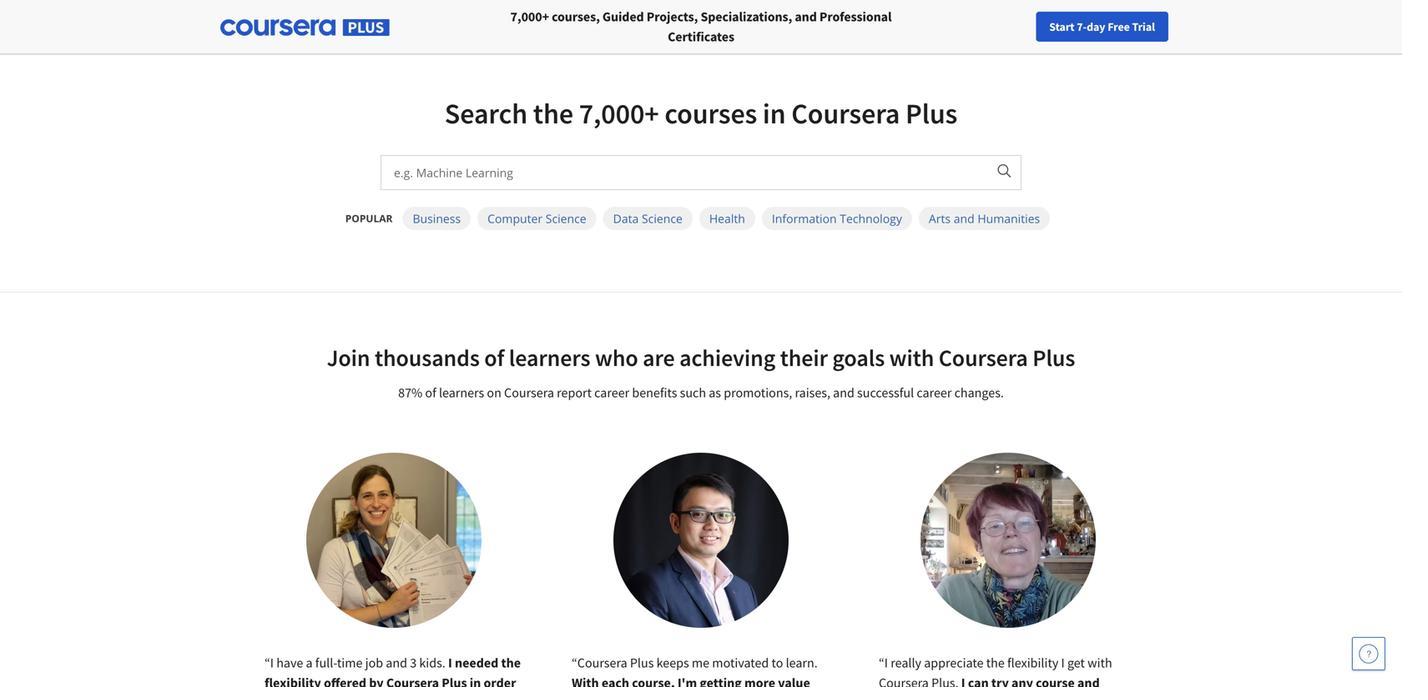 Task type: vqa. For each thing, say whether or not it's contained in the screenshot.
are
yes



Task type: locate. For each thing, give the bounding box(es) containing it.
1 horizontal spatial the
[[533, 96, 573, 131]]

motivated
[[712, 655, 769, 672]]

have
[[276, 655, 303, 672]]

the right "needed"
[[501, 655, 521, 672]]

i needed the flexibility offered by coursera plus in orde
[[265, 655, 521, 688]]

1 i from the left
[[270, 655, 274, 672]]

data
[[613, 211, 639, 227]]

business
[[413, 211, 461, 227]]

science right data
[[642, 211, 683, 227]]

1 horizontal spatial in
[[763, 96, 786, 131]]

time
[[337, 655, 363, 672]]

thousands
[[375, 343, 480, 373]]

help center image
[[1359, 644, 1379, 664]]

7,000+
[[510, 8, 549, 25], [579, 96, 659, 131]]

i
[[270, 655, 274, 672], [448, 655, 452, 672]]

the right "search"
[[533, 96, 573, 131]]

data science button
[[603, 207, 693, 230]]

in right courses
[[763, 96, 786, 131]]

arts
[[929, 211, 951, 227]]

find
[[1046, 19, 1068, 34]]

full-
[[315, 655, 337, 672]]

coursera
[[791, 96, 900, 131], [939, 343, 1028, 373], [504, 385, 554, 401], [577, 655, 627, 672], [386, 675, 439, 688]]

1 vertical spatial 7,000+
[[579, 96, 659, 131]]

i right kids.
[[448, 655, 452, 672]]

and
[[795, 8, 817, 25], [954, 211, 975, 227], [833, 385, 855, 401], [386, 655, 407, 672]]

science for computer science
[[546, 211, 586, 227]]

by
[[369, 675, 384, 688]]

a
[[306, 655, 313, 672]]

popular
[[345, 212, 393, 225]]

find your new career link
[[1038, 17, 1159, 38]]

humanities
[[978, 211, 1040, 227]]

and inside button
[[954, 211, 975, 227]]

of
[[484, 343, 504, 373], [425, 385, 436, 401]]

in
[[763, 96, 786, 131], [470, 675, 481, 688]]

science right computer
[[546, 211, 586, 227]]

free
[[1108, 19, 1130, 34]]

0 horizontal spatial in
[[470, 675, 481, 688]]

career
[[594, 385, 629, 401], [917, 385, 952, 401]]

find your new career
[[1046, 19, 1151, 34]]

0 horizontal spatial of
[[425, 385, 436, 401]]

coursera plus keeps me motivated to learn.
[[577, 655, 818, 672]]

learners
[[509, 343, 590, 373], [439, 385, 484, 401]]

the
[[533, 96, 573, 131], [501, 655, 521, 672]]

start
[[1049, 19, 1075, 34]]

courses,
[[552, 8, 600, 25]]

1 vertical spatial of
[[425, 385, 436, 401]]

0 vertical spatial the
[[533, 96, 573, 131]]

career down who
[[594, 385, 629, 401]]

1 horizontal spatial career
[[917, 385, 952, 401]]

job
[[365, 655, 383, 672]]

learners up report at the left of page
[[509, 343, 590, 373]]

None search field
[[230, 10, 630, 44]]

arts and humanities button
[[919, 207, 1050, 230]]

and left professional
[[795, 8, 817, 25]]

learners left on
[[439, 385, 484, 401]]

0 horizontal spatial career
[[594, 385, 629, 401]]

coursera plus image
[[220, 19, 390, 36]]

in down "needed"
[[470, 675, 481, 688]]

0 horizontal spatial i
[[270, 655, 274, 672]]

0 horizontal spatial science
[[546, 211, 586, 227]]

0 vertical spatial 7,000+
[[510, 8, 549, 25]]

join
[[327, 343, 370, 373]]

i inside the i needed the flexibility offered by coursera plus in orde
[[448, 655, 452, 672]]

report
[[557, 385, 592, 401]]

in inside the i needed the flexibility offered by coursera plus in orde
[[470, 675, 481, 688]]

join thousands of learners who are achieving their goals with coursera plus
[[327, 343, 1075, 373]]

projects,
[[647, 8, 698, 25]]

computer science
[[488, 211, 586, 227]]

kids.
[[419, 655, 445, 672]]

plus
[[906, 96, 957, 131], [1033, 343, 1075, 373], [630, 655, 654, 672], [442, 675, 467, 688]]

2 science from the left
[[642, 211, 683, 227]]

as
[[709, 385, 721, 401]]

7,000+ inside 7,000+ courses, guided projects, specializations, and professional certificates
[[510, 8, 549, 25]]

1 horizontal spatial science
[[642, 211, 683, 227]]

1 science from the left
[[546, 211, 586, 227]]

2 i from the left
[[448, 655, 452, 672]]

goals
[[832, 343, 885, 373]]

of right 87%
[[425, 385, 436, 401]]

offered
[[324, 675, 366, 688]]

1 vertical spatial learners
[[439, 385, 484, 401]]

of up on
[[484, 343, 504, 373]]

guided
[[602, 8, 644, 25]]

1 horizontal spatial i
[[448, 655, 452, 672]]

science
[[546, 211, 586, 227], [642, 211, 683, 227]]

and right arts
[[954, 211, 975, 227]]

1 horizontal spatial of
[[484, 343, 504, 373]]

career down with
[[917, 385, 952, 401]]

0 horizontal spatial the
[[501, 655, 521, 672]]

1 vertical spatial in
[[470, 675, 481, 688]]

0 horizontal spatial 7,000+
[[510, 8, 549, 25]]

learner image shi jie f. image
[[613, 453, 789, 628]]

1 horizontal spatial learners
[[509, 343, 590, 373]]

1 vertical spatial the
[[501, 655, 521, 672]]

such
[[680, 385, 706, 401]]

i left have
[[270, 655, 274, 672]]

their
[[780, 343, 828, 373]]

promotions,
[[724, 385, 792, 401]]

and inside 7,000+ courses, guided projects, specializations, and professional certificates
[[795, 8, 817, 25]]

7-
[[1077, 19, 1087, 34]]

information
[[772, 211, 837, 227]]

specializations,
[[701, 8, 792, 25]]



Task type: describe. For each thing, give the bounding box(es) containing it.
1 horizontal spatial 7,000+
[[579, 96, 659, 131]]

raises,
[[795, 385, 830, 401]]

health button
[[699, 207, 755, 230]]

learn.
[[786, 655, 818, 672]]

career
[[1119, 19, 1151, 34]]

on
[[487, 385, 501, 401]]

professional
[[819, 8, 892, 25]]

information technology button
[[762, 207, 912, 230]]

certificates
[[668, 28, 734, 45]]

business button
[[403, 207, 471, 230]]

87%
[[398, 385, 422, 401]]

87% of learners on coursera report career benefits such as promotions, raises, and successful career changes.
[[398, 385, 1004, 401]]

with
[[889, 343, 934, 373]]

0 vertical spatial of
[[484, 343, 504, 373]]

i for have
[[270, 655, 274, 672]]

data science
[[613, 211, 683, 227]]

arts and humanities
[[929, 211, 1040, 227]]

technology
[[840, 211, 902, 227]]

trial
[[1132, 19, 1155, 34]]

start 7-day free trial button
[[1036, 12, 1168, 42]]

Search the 7,000+ courses in Coursera Plus text field
[[381, 156, 986, 189]]

search the 7,000+ courses in coursera plus
[[445, 96, 957, 131]]

computer
[[488, 211, 543, 227]]

health
[[709, 211, 745, 227]]

your
[[1070, 19, 1092, 34]]

science for data science
[[642, 211, 683, 227]]

learner image inés k. image
[[921, 453, 1096, 628]]

changes.
[[954, 385, 1004, 401]]

courses
[[665, 96, 757, 131]]

flexibility
[[265, 675, 321, 688]]

information technology
[[772, 211, 902, 227]]

2 career from the left
[[917, 385, 952, 401]]

computer science button
[[477, 207, 596, 230]]

coursera inside the i needed the flexibility offered by coursera plus in orde
[[386, 675, 439, 688]]

i for needed
[[448, 655, 452, 672]]

3
[[410, 655, 417, 672]]

1 career from the left
[[594, 385, 629, 401]]

0 horizontal spatial learners
[[439, 385, 484, 401]]

new
[[1095, 19, 1116, 34]]

achieving
[[679, 343, 776, 373]]

are
[[643, 343, 675, 373]]

benefits
[[632, 385, 677, 401]]

7,000+ courses, guided projects, specializations, and professional certificates
[[510, 8, 892, 45]]

i have a full-time job and 3 kids.
[[270, 655, 448, 672]]

0 vertical spatial in
[[763, 96, 786, 131]]

who
[[595, 343, 638, 373]]

the inside the i needed the flexibility offered by coursera plus in orde
[[501, 655, 521, 672]]

me
[[692, 655, 709, 672]]

needed
[[455, 655, 499, 672]]

day
[[1087, 19, 1105, 34]]

search
[[445, 96, 528, 131]]

keeps
[[657, 655, 689, 672]]

plus inside the i needed the flexibility offered by coursera plus in orde
[[442, 675, 467, 688]]

0 vertical spatial learners
[[509, 343, 590, 373]]

and right raises,
[[833, 385, 855, 401]]

and left "3"
[[386, 655, 407, 672]]

to
[[772, 655, 783, 672]]

successful
[[857, 385, 914, 401]]

learner image abigail p. image
[[306, 453, 482, 628]]

start 7-day free trial
[[1049, 19, 1155, 34]]



